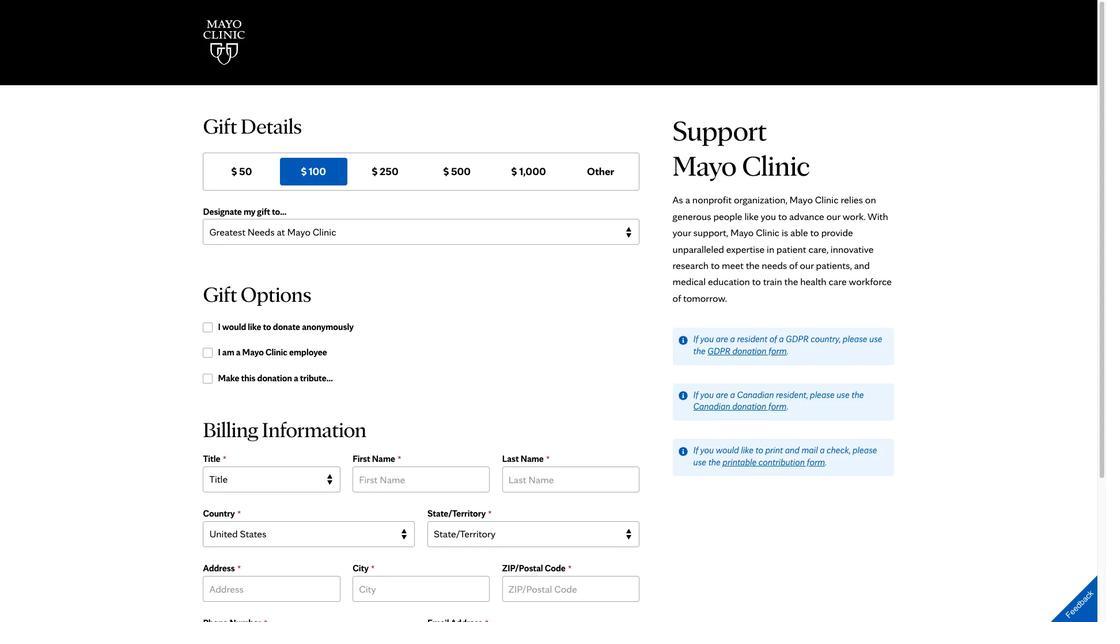Task type: locate. For each thing, give the bounding box(es) containing it.
information
[[262, 417, 367, 442]]

0 horizontal spatial gdpr
[[708, 346, 731, 357]]

1 horizontal spatial clinic
[[756, 227, 780, 239]]

and up contribution
[[786, 445, 800, 456]]

info circle image for if you are a resident of a gdpr country, please use the
[[679, 336, 688, 345]]

on
[[866, 194, 877, 206]]

a inside as a nonprofit organization, mayo clinic relies on generous people like you to advance our work. with your support, mayo clinic is able to provide unparalleled expertise in patient care, innovative research to meet the needs of our patients, and medical education to train the health care workforce of tomorrow.
[[686, 194, 691, 206]]

you for resident
[[701, 334, 714, 345]]

make
[[218, 373, 240, 384]]

canadian
[[738, 389, 775, 400], [694, 401, 731, 412]]

0 vertical spatial canadian
[[738, 389, 775, 400]]

2 vertical spatial mayo
[[242, 347, 264, 358]]

gift details
[[203, 113, 302, 139]]

1 gift from the top
[[203, 113, 237, 139]]

2 vertical spatial .
[[826, 457, 827, 468]]

of
[[790, 259, 798, 272], [673, 292, 682, 304], [770, 334, 778, 345]]

dollar sign image left 50
[[232, 167, 237, 177]]

gdpr donation form link
[[708, 346, 787, 357]]

other
[[587, 165, 615, 178]]

use right country,
[[870, 334, 883, 345]]

are inside if you are a resident of a gdpr country, please use the
[[716, 334, 729, 345]]

gift for gift options
[[203, 281, 237, 307]]

if for if you would like to print and mail a check, please use the
[[694, 445, 699, 456]]

if inside if you are a resident of a gdpr country, please use the
[[694, 334, 699, 345]]

2 gift from the top
[[203, 281, 237, 307]]

2 if from the top
[[694, 389, 699, 400]]

2 vertical spatial info circle image
[[679, 447, 688, 456]]

1 vertical spatial clinic
[[756, 227, 780, 239]]

mayo right the am
[[242, 347, 264, 358]]

i
[[218, 321, 221, 332], [218, 347, 221, 358]]

gdpr left country,
[[786, 334, 809, 345]]

form for print
[[807, 457, 826, 468]]

dollar sign image left 250
[[372, 167, 378, 177]]

like down organization,
[[745, 210, 759, 222]]

1 horizontal spatial and
[[855, 259, 870, 272]]

2 i from the top
[[218, 347, 221, 358]]

0 horizontal spatial clinic
[[266, 347, 288, 358]]

0 vertical spatial please
[[843, 334, 868, 345]]

2 horizontal spatial of
[[790, 259, 798, 272]]

a
[[686, 194, 691, 206], [731, 334, 736, 345], [780, 334, 784, 345], [236, 347, 241, 358], [294, 373, 298, 384], [731, 389, 736, 400], [820, 445, 825, 456]]

form
[[769, 346, 787, 357], [769, 401, 787, 412], [807, 457, 826, 468]]

dollar sign image
[[232, 167, 237, 177], [301, 167, 306, 177], [372, 167, 378, 177]]

donation down i am a mayo clinic employee
[[257, 373, 292, 384]]

if inside if you would like to print and mail a check, please use the
[[694, 445, 699, 456]]

2 are from the top
[[716, 389, 729, 400]]

2 name from the left
[[521, 454, 544, 465]]

gdpr down tomorrow.
[[708, 346, 731, 357]]

1 horizontal spatial would
[[716, 445, 739, 456]]

0 vertical spatial are
[[716, 334, 729, 345]]

1 info circle image from the top
[[679, 336, 688, 345]]

2 dollar sign image from the left
[[512, 167, 517, 177]]

1 if from the top
[[694, 334, 699, 345]]

our up health
[[800, 259, 814, 272]]

research
[[673, 259, 709, 272]]

dollar sign image for 1,000
[[512, 167, 517, 177]]

last
[[503, 454, 519, 465]]

form down mail in the bottom right of the page
[[807, 457, 826, 468]]

dollar sign image left 100 at left
[[301, 167, 306, 177]]

1 i from the top
[[218, 321, 221, 332]]

support,
[[694, 227, 729, 239]]

1 vertical spatial please
[[811, 389, 835, 400]]

title
[[203, 454, 221, 465]]

0 vertical spatial form
[[769, 346, 787, 357]]

you inside as a nonprofit organization, mayo clinic relies on generous people like you to advance our work. with your support, mayo clinic is able to provide unparalleled expertise in patient care, innovative research to meet the needs of our patients, and medical education to train the health care workforce of tomorrow.
[[761, 210, 777, 222]]

are for canadian
[[716, 389, 729, 400]]

to inside if you would like to print and mail a check, please use the
[[756, 445, 764, 456]]

.
[[787, 346, 789, 357], [787, 401, 789, 412], [826, 457, 827, 468]]

1 vertical spatial of
[[673, 292, 682, 304]]

2 horizontal spatial clinic
[[816, 194, 839, 206]]

0 horizontal spatial name
[[372, 454, 395, 465]]

you down tomorrow.
[[701, 334, 714, 345]]

1 horizontal spatial dollar sign image
[[512, 167, 517, 177]]

0 horizontal spatial of
[[673, 292, 682, 304]]

1 horizontal spatial of
[[770, 334, 778, 345]]

0 vertical spatial .
[[787, 346, 789, 357]]

donation inside if you are a canadian resident, please use the canadian donation form .
[[733, 401, 767, 412]]

. for and
[[826, 457, 827, 468]]

use
[[870, 334, 883, 345], [837, 389, 850, 400], [694, 457, 707, 468]]

of down medical
[[673, 292, 682, 304]]

ZIP/Postal Code text field
[[503, 576, 640, 602]]

in
[[767, 243, 775, 255]]

dollar sign image
[[444, 167, 449, 177], [512, 167, 517, 177]]

dollar sign image for 100
[[301, 167, 306, 177]]

you down organization,
[[761, 210, 777, 222]]

mayo up expertise
[[731, 227, 754, 239]]

you inside if you would like to print and mail a check, please use the
[[701, 445, 714, 456]]

1 vertical spatial gift
[[203, 281, 237, 307]]

3 if from the top
[[694, 445, 699, 456]]

to...
[[272, 206, 287, 217]]

am
[[222, 347, 234, 358]]

0 vertical spatial like
[[745, 210, 759, 222]]

0 vertical spatial i
[[218, 321, 221, 332]]

a inside if you would like to print and mail a check, please use the
[[820, 445, 825, 456]]

1 vertical spatial if
[[694, 389, 699, 400]]

with
[[868, 210, 889, 222]]

i am a mayo clinic employee
[[218, 347, 327, 358]]

1 vertical spatial donation
[[257, 373, 292, 384]]

1 vertical spatial and
[[786, 445, 800, 456]]

please
[[843, 334, 868, 345], [811, 389, 835, 400], [853, 445, 878, 456]]

name for last name
[[521, 454, 544, 465]]

are
[[716, 334, 729, 345], [716, 389, 729, 400]]

care,
[[809, 243, 829, 255]]

a right as
[[686, 194, 691, 206]]

first
[[353, 454, 371, 465]]

are up canadian donation form link
[[716, 389, 729, 400]]

are inside if you are a canadian resident, please use the canadian donation form .
[[716, 389, 729, 400]]

1 vertical spatial .
[[787, 401, 789, 412]]

you up canadian donation form link
[[701, 389, 714, 400]]

dollar sign image left 500
[[444, 167, 449, 177]]

are up "gdpr donation form" link
[[716, 334, 729, 345]]

like up printable
[[741, 445, 754, 456]]

2 vertical spatial donation
[[733, 401, 767, 412]]

of right resident
[[770, 334, 778, 345]]

form up resident, on the bottom of page
[[769, 346, 787, 357]]

mail
[[802, 445, 818, 456]]

this
[[241, 373, 256, 384]]

0 vertical spatial of
[[790, 259, 798, 272]]

1 vertical spatial would
[[716, 445, 739, 456]]

1 vertical spatial i
[[218, 347, 221, 358]]

you inside if you are a resident of a gdpr country, please use the
[[701, 334, 714, 345]]

Last Name text field
[[503, 467, 640, 493]]

a up "gdpr donation form" link
[[731, 334, 736, 345]]

like up i am a mayo clinic employee
[[248, 321, 261, 332]]

gift left details
[[203, 113, 237, 139]]

2 vertical spatial please
[[853, 445, 878, 456]]

would
[[222, 321, 246, 332], [716, 445, 739, 456]]

2 vertical spatial if
[[694, 445, 699, 456]]

generous
[[673, 210, 712, 222]]

clinic
[[816, 194, 839, 206], [756, 227, 780, 239], [266, 347, 288, 358]]

2 vertical spatial of
[[770, 334, 778, 345]]

gift for gift details
[[203, 113, 237, 139]]

2 horizontal spatial dollar sign image
[[372, 167, 378, 177]]

1 vertical spatial mayo
[[731, 227, 754, 239]]

0 vertical spatial and
[[855, 259, 870, 272]]

1 are from the top
[[716, 334, 729, 345]]

use left printable
[[694, 457, 707, 468]]

mayo up 'advance'
[[790, 194, 813, 206]]

1 vertical spatial canadian
[[694, 401, 731, 412]]

2 horizontal spatial use
[[870, 334, 883, 345]]

if for if you are a canadian resident, please use the canadian donation form .
[[694, 389, 699, 400]]

use inside if you are a canadian resident, please use the canadian donation form .
[[837, 389, 850, 400]]

are for resident
[[716, 334, 729, 345]]

a right resident
[[780, 334, 784, 345]]

info circle image
[[679, 336, 688, 345], [679, 392, 688, 401], [679, 447, 688, 456]]

you inside if you are a canadian resident, please use the canadian donation form .
[[701, 389, 714, 400]]

name right first
[[372, 454, 395, 465]]

0 horizontal spatial mayo
[[242, 347, 264, 358]]

and up "workforce"
[[855, 259, 870, 272]]

form for of
[[769, 346, 787, 357]]

a up canadian donation form link
[[731, 389, 736, 400]]

3 dollar sign image from the left
[[372, 167, 378, 177]]

form down resident, on the bottom of page
[[769, 401, 787, 412]]

people
[[714, 210, 743, 222]]

2 horizontal spatial mayo
[[790, 194, 813, 206]]

1 vertical spatial gdpr
[[708, 346, 731, 357]]

resident,
[[777, 389, 809, 400]]

patients,
[[817, 259, 853, 272]]

2 vertical spatial use
[[694, 457, 707, 468]]

state/territory
[[428, 508, 486, 519]]

0 horizontal spatial would
[[222, 321, 246, 332]]

0 horizontal spatial use
[[694, 457, 707, 468]]

use right resident, on the bottom of page
[[837, 389, 850, 400]]

i down gift options
[[218, 321, 221, 332]]

1 vertical spatial our
[[800, 259, 814, 272]]

please right resident, on the bottom of page
[[811, 389, 835, 400]]

of down patient
[[790, 259, 798, 272]]

0 vertical spatial use
[[870, 334, 883, 345]]

gdpr
[[786, 334, 809, 345], [708, 346, 731, 357]]

1 horizontal spatial canadian
[[738, 389, 775, 400]]

2 info circle image from the top
[[679, 392, 688, 401]]

1 vertical spatial info circle image
[[679, 392, 688, 401]]

advance
[[790, 210, 825, 222]]

1 dollar sign image from the left
[[444, 167, 449, 177]]

gift
[[203, 113, 237, 139], [203, 281, 237, 307]]

printable contribution form .
[[723, 457, 827, 468]]

gdpr inside if you are a resident of a gdpr country, please use the
[[786, 334, 809, 345]]

3 info circle image from the top
[[679, 447, 688, 456]]

name
[[372, 454, 395, 465], [521, 454, 544, 465]]

donation down resident
[[733, 346, 767, 357]]

1 dollar sign image from the left
[[232, 167, 237, 177]]

gift left options
[[203, 281, 237, 307]]

and inside if you would like to print and mail a check, please use the
[[786, 445, 800, 456]]

would up the am
[[222, 321, 246, 332]]

0 vertical spatial donation
[[733, 346, 767, 357]]

to
[[779, 210, 788, 222], [811, 227, 820, 239], [711, 259, 720, 272], [753, 276, 761, 288], [263, 321, 271, 332], [756, 445, 764, 456]]

innovative
[[831, 243, 874, 255]]

dollar sign image for 50
[[232, 167, 237, 177]]

0 vertical spatial would
[[222, 321, 246, 332]]

0 horizontal spatial dollar sign image
[[444, 167, 449, 177]]

patient
[[777, 243, 807, 255]]

please inside if you are a resident of a gdpr country, please use the
[[843, 334, 868, 345]]

name right last
[[521, 454, 544, 465]]

. for a
[[787, 346, 789, 357]]

canadian donation form link
[[694, 401, 787, 412]]

dollar sign image for 500
[[444, 167, 449, 177]]

1 horizontal spatial dollar sign image
[[301, 167, 306, 177]]

a inside if you are a canadian resident, please use the canadian donation form .
[[731, 389, 736, 400]]

if inside if you are a canadian resident, please use the canadian donation form .
[[694, 389, 699, 400]]

like
[[745, 210, 759, 222], [248, 321, 261, 332], [741, 445, 754, 456]]

2 vertical spatial like
[[741, 445, 754, 456]]

1 horizontal spatial mayo
[[731, 227, 754, 239]]

a right mail in the bottom right of the page
[[820, 445, 825, 456]]

1 name from the left
[[372, 454, 395, 465]]

would up printable
[[716, 445, 739, 456]]

if you would like to print and mail a check, please use the
[[694, 445, 878, 468]]

0 horizontal spatial dollar sign image
[[232, 167, 237, 177]]

dollar sign image left 1,000
[[512, 167, 517, 177]]

workforce
[[850, 276, 892, 288]]

the inside if you would like to print and mail a check, please use the
[[709, 457, 721, 468]]

to left print
[[756, 445, 764, 456]]

please right the check,
[[853, 445, 878, 456]]

2 vertical spatial form
[[807, 457, 826, 468]]

0 vertical spatial gdpr
[[786, 334, 809, 345]]

1 horizontal spatial use
[[837, 389, 850, 400]]

1 vertical spatial form
[[769, 401, 787, 412]]

clinic up make this donation a tribute...
[[266, 347, 288, 358]]

to left train
[[753, 276, 761, 288]]

you down canadian donation form link
[[701, 445, 714, 456]]

donation up print
[[733, 401, 767, 412]]

provide
[[822, 227, 854, 239]]

1 horizontal spatial name
[[521, 454, 544, 465]]

mayo
[[790, 194, 813, 206], [731, 227, 754, 239], [242, 347, 264, 358]]

check,
[[827, 445, 851, 456]]

and
[[855, 259, 870, 272], [786, 445, 800, 456]]

is
[[782, 227, 789, 239]]

0 vertical spatial gift
[[203, 113, 237, 139]]

clinic left relies
[[816, 194, 839, 206]]

feedback button
[[1042, 566, 1107, 623]]

1 vertical spatial are
[[716, 389, 729, 400]]

clinic up in
[[756, 227, 780, 239]]

1 horizontal spatial gdpr
[[786, 334, 809, 345]]

1 vertical spatial use
[[837, 389, 850, 400]]

tribute...
[[300, 373, 333, 384]]

if
[[694, 334, 699, 345], [694, 389, 699, 400], [694, 445, 699, 456]]

1 horizontal spatial our
[[827, 210, 841, 222]]

0 vertical spatial if
[[694, 334, 699, 345]]

0 horizontal spatial and
[[786, 445, 800, 456]]

if you are a canadian resident, please use the canadian donation form .
[[694, 389, 864, 412]]

meet
[[722, 259, 744, 272]]

mayo clinic logo image
[[203, 20, 245, 65]]

of inside if you are a resident of a gdpr country, please use the
[[770, 334, 778, 345]]

i left the am
[[218, 347, 221, 358]]

2 dollar sign image from the left
[[301, 167, 306, 177]]

billing information
[[203, 417, 367, 442]]

please right country,
[[843, 334, 868, 345]]

please inside if you would like to print and mail a check, please use the
[[853, 445, 878, 456]]

0 vertical spatial info circle image
[[679, 336, 688, 345]]

our up "provide"
[[827, 210, 841, 222]]

zip/postal
[[503, 563, 543, 574]]



Task type: describe. For each thing, give the bounding box(es) containing it.
anonymously
[[302, 321, 354, 332]]

to left meet
[[711, 259, 720, 272]]

if you are a resident of a gdpr country, please use the
[[694, 334, 883, 357]]

name for first name
[[372, 454, 395, 465]]

and inside as a nonprofit organization, mayo clinic relies on generous people like you to advance our work. with your support, mayo clinic is able to provide unparalleled expertise in patient care, innovative research to meet the needs of our patients, and medical education to train the health care workforce of tomorrow.
[[855, 259, 870, 272]]

the inside if you are a resident of a gdpr country, please use the
[[694, 346, 706, 357]]

nonprofit
[[693, 194, 732, 206]]

. inside if you are a canadian resident, please use the canadian donation form .
[[787, 401, 789, 412]]

able
[[791, 227, 809, 239]]

needs
[[762, 259, 788, 272]]

a right the am
[[236, 347, 241, 358]]

medical
[[673, 276, 706, 288]]

0 vertical spatial mayo
[[790, 194, 813, 206]]

0 horizontal spatial our
[[800, 259, 814, 272]]

relies
[[841, 194, 864, 206]]

use inside if you are a resident of a gdpr country, please use the
[[870, 334, 883, 345]]

like inside if you would like to print and mail a check, please use the
[[741, 445, 754, 456]]

designate
[[203, 206, 242, 217]]

health
[[801, 276, 827, 288]]

Address text field
[[203, 576, 340, 602]]

gift
[[257, 206, 270, 217]]

your
[[673, 227, 692, 239]]

use inside if you would like to print and mail a check, please use the
[[694, 457, 707, 468]]

organization,
[[734, 194, 788, 206]]

to right able at the right of the page
[[811, 227, 820, 239]]

donate
[[273, 321, 300, 332]]

250
[[380, 165, 399, 178]]

feedback
[[1065, 589, 1096, 621]]

i for i am a mayo clinic employee
[[218, 347, 221, 358]]

to up is
[[779, 210, 788, 222]]

options
[[241, 281, 312, 307]]

to left donate
[[263, 321, 271, 332]]

City text field
[[353, 576, 490, 602]]

the inside if you are a canadian resident, please use the canadian donation form .
[[852, 389, 864, 400]]

my
[[244, 206, 256, 217]]

0 horizontal spatial canadian
[[694, 401, 731, 412]]

support
[[673, 113, 767, 148]]

1,000
[[520, 165, 546, 178]]

would inside if you would like to print and mail a check, please use the
[[716, 445, 739, 456]]

gdpr donation form .
[[708, 346, 789, 357]]

50
[[239, 165, 252, 178]]

1 vertical spatial like
[[248, 321, 261, 332]]

i for i would like to donate anonymously
[[218, 321, 221, 332]]

0 vertical spatial our
[[827, 210, 841, 222]]

a left the tribute...
[[294, 373, 298, 384]]

last name
[[503, 454, 544, 465]]

billing
[[203, 417, 259, 442]]

designate my gift to...
[[203, 206, 287, 217]]

support mayo clinic
[[673, 113, 811, 183]]

expertise
[[727, 243, 765, 255]]

as
[[673, 194, 684, 206]]

please inside if you are a canadian resident, please use the canadian donation form .
[[811, 389, 835, 400]]

first name
[[353, 454, 395, 465]]

city
[[353, 563, 369, 574]]

info circle image for if you are a canadian resident, please use the
[[679, 392, 688, 401]]

education
[[708, 276, 750, 288]]

500
[[451, 165, 471, 178]]

work.
[[843, 210, 866, 222]]

printable
[[723, 457, 757, 468]]

care
[[829, 276, 847, 288]]

contribution
[[759, 457, 805, 468]]

address
[[203, 563, 235, 574]]

2 vertical spatial clinic
[[266, 347, 288, 358]]

like inside as a nonprofit organization, mayo clinic relies on generous people like you to advance our work. with your support, mayo clinic is able to provide unparalleled expertise in patient care, innovative research to meet the needs of our patients, and medical education to train the health care workforce of tomorrow.
[[745, 210, 759, 222]]

print
[[766, 445, 784, 456]]

info circle image for if you would like to print and mail a check, please use the
[[679, 447, 688, 456]]

zip/postal code
[[503, 563, 566, 574]]

dollar sign image for 250
[[372, 167, 378, 177]]

you for canadian
[[701, 389, 714, 400]]

First Name text field
[[353, 467, 490, 493]]

unparalleled
[[673, 243, 725, 255]]

if for if you are a resident of a gdpr country, please use the
[[694, 334, 699, 345]]

you for to
[[701, 445, 714, 456]]

mayo clinic
[[673, 148, 811, 183]]

as a nonprofit organization, mayo clinic relies on generous people like you to advance our work. with your support, mayo clinic is able to provide unparalleled expertise in patient care, innovative research to meet the needs of our patients, and medical education to train the health care workforce of tomorrow.
[[673, 194, 892, 304]]

printable contribution form link
[[723, 457, 826, 468]]

country
[[203, 508, 235, 519]]

form inside if you are a canadian resident, please use the canadian donation form .
[[769, 401, 787, 412]]

make this donation a tribute...
[[218, 373, 333, 384]]

0 vertical spatial clinic
[[816, 194, 839, 206]]

details
[[241, 113, 302, 139]]

employee
[[289, 347, 327, 358]]

train
[[764, 276, 783, 288]]

resident
[[738, 334, 768, 345]]

code
[[545, 563, 566, 574]]

gift options
[[203, 281, 312, 307]]

country,
[[811, 334, 841, 345]]

tomorrow.
[[684, 292, 728, 304]]

i would like to donate anonymously
[[218, 321, 354, 332]]

100
[[309, 165, 326, 178]]



Task type: vqa. For each thing, say whether or not it's contained in the screenshot.
FOUNDATION
no



